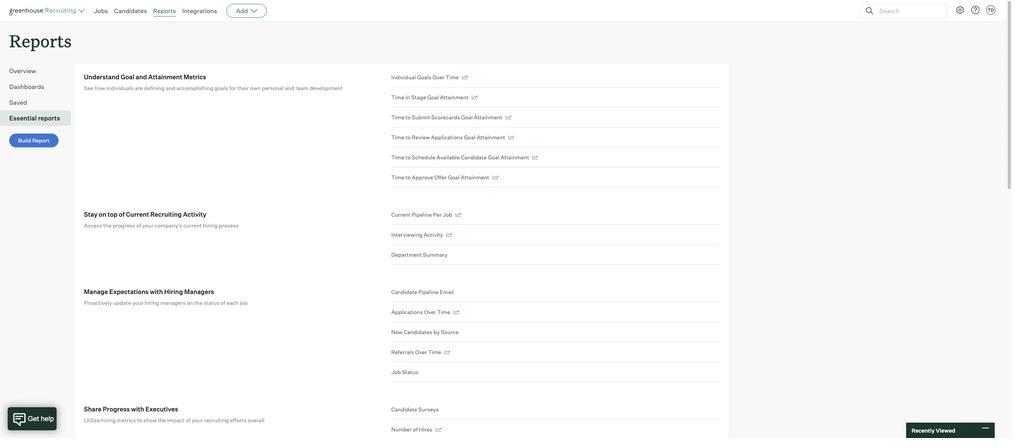 Task type: locate. For each thing, give the bounding box(es) containing it.
current
[[183, 222, 202, 229]]

personal
[[262, 85, 284, 91]]

build report
[[18, 137, 50, 144]]

activity up current
[[183, 211, 206, 218]]

essential reports
[[9, 114, 60, 122]]

candidates
[[114, 7, 147, 15], [404, 329, 432, 335]]

the inside 'manage expectations with hiring managers proactively update your hiring managers on the status of each job'
[[194, 300, 202, 306]]

each
[[227, 300, 239, 306]]

build report button
[[9, 134, 58, 148]]

candidate pipeline email link
[[391, 288, 720, 302]]

time left approve
[[391, 174, 404, 181]]

of
[[119, 211, 125, 218], [136, 222, 141, 229], [221, 300, 225, 306], [186, 417, 191, 424], [413, 426, 418, 433]]

applications up new
[[391, 309, 423, 315]]

your inside share progress with executives utilize hiring metrics to show the impact of your recruiting efforts overall
[[192, 417, 203, 424]]

over right 'goals'
[[433, 74, 444, 81]]

0 vertical spatial job
[[443, 211, 452, 218]]

pipeline left per
[[412, 211, 432, 218]]

icon chart image for individual goals over time
[[462, 76, 468, 79]]

pipeline for stay on top of current recruiting activity
[[412, 211, 432, 218]]

1 vertical spatial candidate
[[391, 289, 417, 295]]

recently
[[912, 427, 935, 434]]

1 horizontal spatial current
[[391, 211, 411, 218]]

over
[[433, 74, 444, 81], [424, 309, 436, 315], [415, 349, 427, 355]]

icon chart image
[[462, 76, 468, 79], [472, 96, 477, 99], [505, 116, 511, 119], [508, 136, 514, 139], [532, 156, 538, 159], [492, 176, 498, 179], [455, 213, 461, 217], [446, 233, 452, 237], [453, 310, 459, 314], [444, 350, 450, 354], [435, 428, 441, 432]]

the down managers
[[194, 300, 202, 306]]

and up are
[[136, 73, 147, 81]]

with inside share progress with executives utilize hiring metrics to show the impact of your recruiting efforts overall
[[131, 405, 144, 413]]

interviewing
[[391, 231, 423, 238]]

job status
[[391, 369, 418, 375]]

on left top
[[99, 211, 106, 218]]

your down expectations
[[132, 300, 143, 306]]

0 horizontal spatial the
[[103, 222, 111, 229]]

time
[[446, 74, 459, 81], [391, 94, 404, 101], [391, 114, 404, 121], [391, 134, 404, 141], [391, 154, 404, 161], [391, 174, 404, 181], [437, 309, 450, 315], [428, 349, 441, 355]]

of right impact
[[186, 417, 191, 424]]

time right 'goals'
[[446, 74, 459, 81]]

1 vertical spatial over
[[424, 309, 436, 315]]

and left team at the top of the page
[[285, 85, 294, 91]]

reports link
[[153, 7, 176, 15]]

with left hiring
[[150, 288, 163, 296]]

0 horizontal spatial on
[[99, 211, 106, 218]]

2 horizontal spatial hiring
[[203, 222, 218, 229]]

0 vertical spatial applications
[[431, 134, 463, 141]]

time to review applications goal attainment
[[391, 134, 505, 141]]

0 vertical spatial your
[[142, 222, 154, 229]]

0 vertical spatial pipeline
[[412, 211, 432, 218]]

hiring inside 'manage expectations with hiring managers proactively update your hiring managers on the status of each job'
[[145, 300, 159, 306]]

your inside 'manage expectations with hiring managers proactively update your hiring managers on the status of each job'
[[132, 300, 143, 306]]

their
[[237, 85, 249, 91]]

0 vertical spatial on
[[99, 211, 106, 218]]

time left schedule
[[391, 154, 404, 161]]

metrics
[[117, 417, 136, 424]]

over right referrals on the left bottom of page
[[415, 349, 427, 355]]

hiring right current
[[203, 222, 218, 229]]

report
[[32, 137, 50, 144]]

pipeline left email in the bottom of the page
[[418, 289, 439, 295]]

0 horizontal spatial hiring
[[101, 417, 116, 424]]

to left approve
[[405, 174, 411, 181]]

candidate surveys
[[391, 406, 439, 413]]

0 horizontal spatial job
[[391, 369, 401, 375]]

department summary
[[391, 251, 448, 258]]

utilize
[[84, 417, 100, 424]]

goals
[[214, 85, 228, 91]]

0 horizontal spatial current
[[126, 211, 149, 218]]

the inside share progress with executives utilize hiring metrics to show the impact of your recruiting efforts overall
[[158, 417, 166, 424]]

of inside share progress with executives utilize hiring metrics to show the impact of your recruiting efforts overall
[[186, 417, 191, 424]]

0 vertical spatial activity
[[183, 211, 206, 218]]

0 vertical spatial the
[[103, 222, 111, 229]]

1 horizontal spatial activity
[[424, 231, 443, 238]]

candidate right available
[[461, 154, 487, 161]]

the
[[103, 222, 111, 229], [194, 300, 202, 306], [158, 417, 166, 424]]

impact
[[167, 417, 185, 424]]

job left status at bottom left
[[391, 369, 401, 375]]

time down by
[[428, 349, 441, 355]]

activity
[[183, 211, 206, 218], [424, 231, 443, 238]]

top
[[108, 211, 118, 218]]

activity inside stay on top of current recruiting activity access the progress of your company's current hiring process
[[183, 211, 206, 218]]

1 horizontal spatial on
[[187, 300, 193, 306]]

time to schedule available candidate goal attainment
[[391, 154, 529, 161]]

and
[[136, 73, 147, 81], [166, 85, 175, 91], [285, 85, 294, 91]]

time left review
[[391, 134, 404, 141]]

new candidates by source
[[391, 329, 459, 335]]

approve
[[412, 174, 433, 181]]

with inside 'manage expectations with hiring managers proactively update your hiring managers on the status of each job'
[[150, 288, 163, 296]]

of right top
[[119, 211, 125, 218]]

applications down time to submit scorecards goal attainment
[[431, 134, 463, 141]]

time left in
[[391, 94, 404, 101]]

1 vertical spatial candidates
[[404, 329, 432, 335]]

of left hires
[[413, 426, 418, 433]]

with
[[150, 288, 163, 296], [131, 405, 144, 413]]

candidate up number
[[391, 406, 417, 413]]

0 vertical spatial reports
[[153, 7, 176, 15]]

hiring inside share progress with executives utilize hiring metrics to show the impact of your recruiting efforts overall
[[101, 417, 116, 424]]

activity up summary
[[424, 231, 443, 238]]

on down managers
[[187, 300, 193, 306]]

job right per
[[443, 211, 452, 218]]

1 vertical spatial applications
[[391, 309, 423, 315]]

goal
[[121, 73, 134, 81], [427, 94, 439, 101], [461, 114, 473, 121], [464, 134, 475, 141], [488, 154, 499, 161], [448, 174, 460, 181]]

over for applications over time
[[424, 309, 436, 315]]

over for referrals over time
[[415, 349, 427, 355]]

0 horizontal spatial candidates
[[114, 7, 147, 15]]

current pipeline per job
[[391, 211, 452, 218]]

1 horizontal spatial reports
[[153, 7, 176, 15]]

1 vertical spatial your
[[132, 300, 143, 306]]

of right progress
[[136, 222, 141, 229]]

with up metrics
[[131, 405, 144, 413]]

candidate pipeline email
[[391, 289, 454, 295]]

current
[[126, 211, 149, 218], [391, 211, 411, 218]]

icon chart image for number of hires
[[435, 428, 441, 432]]

managers
[[184, 288, 214, 296]]

0 vertical spatial over
[[433, 74, 444, 81]]

icon chart image for time to schedule available candidate goal attainment
[[532, 156, 538, 159]]

1 horizontal spatial the
[[158, 417, 166, 424]]

hiring left managers
[[145, 300, 159, 306]]

0 vertical spatial with
[[150, 288, 163, 296]]

2 horizontal spatial the
[[194, 300, 202, 306]]

available
[[437, 154, 460, 161]]

current up interviewing on the bottom left of the page
[[391, 211, 411, 218]]

attainment
[[148, 73, 182, 81], [440, 94, 468, 101], [474, 114, 502, 121], [477, 134, 505, 141], [501, 154, 529, 161], [461, 174, 489, 181]]

2 vertical spatial candidate
[[391, 406, 417, 413]]

1 vertical spatial the
[[194, 300, 202, 306]]

2 vertical spatial hiring
[[101, 417, 116, 424]]

to for submit
[[405, 114, 411, 121]]

number of hires
[[391, 426, 432, 433]]

pipeline
[[412, 211, 432, 218], [418, 289, 439, 295]]

to left schedule
[[405, 154, 411, 161]]

icon chart image for current pipeline per job
[[455, 213, 461, 217]]

2 vertical spatial over
[[415, 349, 427, 355]]

icon chart image for time to approve offer goal attainment
[[492, 176, 498, 179]]

own
[[250, 85, 261, 91]]

0 horizontal spatial and
[[136, 73, 147, 81]]

candidates left by
[[404, 329, 432, 335]]

0 horizontal spatial applications
[[391, 309, 423, 315]]

your left recruiting
[[192, 417, 203, 424]]

job
[[443, 211, 452, 218], [391, 369, 401, 375]]

1 horizontal spatial and
[[166, 85, 175, 91]]

hiring down progress
[[101, 417, 116, 424]]

see
[[84, 85, 93, 91]]

candidate up applications over time at the bottom left of page
[[391, 289, 417, 295]]

2 vertical spatial the
[[158, 417, 166, 424]]

icon chart image for referrals over time
[[444, 350, 450, 354]]

review
[[412, 134, 430, 141]]

pipeline for manage expectations with hiring managers
[[418, 289, 439, 295]]

stay on top of current recruiting activity access the progress of your company's current hiring process
[[84, 211, 239, 229]]

jobs
[[94, 7, 108, 15]]

to left submit at the left
[[405, 114, 411, 121]]

1 horizontal spatial hiring
[[145, 300, 159, 306]]

1 horizontal spatial candidates
[[404, 329, 432, 335]]

development
[[310, 85, 343, 91]]

0 horizontal spatial with
[[131, 405, 144, 413]]

reports right candidates 'link'
[[153, 7, 176, 15]]

1 vertical spatial hiring
[[145, 300, 159, 306]]

of inside 'manage expectations with hiring managers proactively update your hiring managers on the status of each job'
[[221, 300, 225, 306]]

the down top
[[103, 222, 111, 229]]

1 vertical spatial on
[[187, 300, 193, 306]]

reports
[[153, 7, 176, 15], [9, 29, 72, 52]]

1 vertical spatial pipeline
[[418, 289, 439, 295]]

offer
[[434, 174, 447, 181]]

attainment inside understand goal and attainment metrics see how individuals are defining and accomplishing goals for their own personal and team development
[[148, 73, 182, 81]]

candidate for manage expectations with hiring managers
[[391, 289, 417, 295]]

0 vertical spatial hiring
[[203, 222, 218, 229]]

1 vertical spatial with
[[131, 405, 144, 413]]

over up new candidates by source at the left bottom of the page
[[424, 309, 436, 315]]

to left show
[[137, 417, 142, 424]]

individual goals over time
[[391, 74, 459, 81]]

access
[[84, 222, 102, 229]]

candidates right jobs link at the left top of page
[[114, 7, 147, 15]]

time in stage goal attainment
[[391, 94, 468, 101]]

2 vertical spatial your
[[192, 417, 203, 424]]

to
[[405, 114, 411, 121], [405, 134, 411, 141], [405, 154, 411, 161], [405, 174, 411, 181], [137, 417, 142, 424]]

share
[[84, 405, 102, 413]]

to left review
[[405, 134, 411, 141]]

current up progress
[[126, 211, 149, 218]]

time down email in the bottom of the page
[[437, 309, 450, 315]]

saved
[[9, 99, 27, 106]]

0 horizontal spatial activity
[[183, 211, 206, 218]]

of left each
[[221, 300, 225, 306]]

1 horizontal spatial job
[[443, 211, 452, 218]]

understand goal and attainment metrics see how individuals are defining and accomplishing goals for their own personal and team development
[[84, 73, 343, 91]]

and right defining
[[166, 85, 175, 91]]

the down executives at the left of the page
[[158, 417, 166, 424]]

1 vertical spatial reports
[[9, 29, 72, 52]]

jobs link
[[94, 7, 108, 15]]

reports down greenhouse recruiting image
[[9, 29, 72, 52]]

email
[[440, 289, 454, 295]]

icon chart image for time to review applications goal attainment
[[508, 136, 514, 139]]

on
[[99, 211, 106, 218], [187, 300, 193, 306]]

to for schedule
[[405, 154, 411, 161]]

1 horizontal spatial with
[[150, 288, 163, 296]]

your left company's
[[142, 222, 154, 229]]

scorecards
[[431, 114, 460, 121]]



Task type: describe. For each thing, give the bounding box(es) containing it.
hiring
[[164, 288, 183, 296]]

overall
[[248, 417, 264, 424]]

td button
[[985, 4, 997, 16]]

how
[[95, 85, 105, 91]]

interviewing activity
[[391, 231, 443, 238]]

time left submit at the left
[[391, 114, 404, 121]]

icon chart image for applications over time
[[453, 310, 459, 314]]

schedule
[[412, 154, 435, 161]]

build
[[18, 137, 31, 144]]

company's
[[155, 222, 182, 229]]

number
[[391, 426, 412, 433]]

efforts
[[230, 417, 246, 424]]

greenhouse recruiting image
[[9, 6, 79, 15]]

icon chart image for interviewing activity
[[446, 233, 452, 237]]

individual
[[391, 74, 416, 81]]

hiring inside stay on top of current recruiting activity access the progress of your company's current hiring process
[[203, 222, 218, 229]]

time to submit scorecards goal attainment
[[391, 114, 502, 121]]

1 horizontal spatial applications
[[431, 134, 463, 141]]

goals
[[417, 74, 431, 81]]

reports
[[38, 114, 60, 122]]

td
[[988, 7, 994, 13]]

dashboards link
[[9, 82, 68, 91]]

recently viewed
[[912, 427, 955, 434]]

defining
[[144, 85, 165, 91]]

in
[[405, 94, 410, 101]]

integrations
[[182, 7, 217, 15]]

candidate for share progress with executives
[[391, 406, 417, 413]]

share progress with executives utilize hiring metrics to show the impact of your recruiting efforts overall
[[84, 405, 264, 424]]

new candidates by source link
[[391, 322, 720, 342]]

expectations
[[109, 288, 149, 296]]

configure image
[[955, 5, 965, 15]]

summary
[[423, 251, 448, 258]]

referrals
[[391, 349, 414, 355]]

progress
[[113, 222, 135, 229]]

per
[[433, 211, 442, 218]]

process
[[219, 222, 239, 229]]

surveys
[[418, 406, 439, 413]]

to for approve
[[405, 174, 411, 181]]

on inside stay on top of current recruiting activity access the progress of your company's current hiring process
[[99, 211, 106, 218]]

on inside 'manage expectations with hiring managers proactively update your hiring managers on the status of each job'
[[187, 300, 193, 306]]

dashboards
[[9, 83, 44, 91]]

recruiting
[[204, 417, 229, 424]]

manage
[[84, 288, 108, 296]]

job status link
[[391, 362, 720, 382]]

2 horizontal spatial and
[[285, 85, 294, 91]]

by
[[433, 329, 440, 335]]

understand
[[84, 73, 119, 81]]

team
[[296, 85, 308, 91]]

stay
[[84, 211, 97, 218]]

manage expectations with hiring managers proactively update your hiring managers on the status of each job
[[84, 288, 248, 306]]

progress
[[103, 405, 130, 413]]

accomplishing
[[176, 85, 213, 91]]

status
[[402, 369, 418, 375]]

referrals over time
[[391, 349, 441, 355]]

recruiting
[[150, 211, 182, 218]]

essential reports link
[[9, 114, 68, 123]]

icon chart image for time in stage goal attainment
[[472, 96, 477, 99]]

essential
[[9, 114, 37, 122]]

your inside stay on top of current recruiting activity access the progress of your company's current hiring process
[[142, 222, 154, 229]]

0 vertical spatial candidate
[[461, 154, 487, 161]]

submit
[[412, 114, 430, 121]]

individuals
[[106, 85, 134, 91]]

stage
[[411, 94, 426, 101]]

0 horizontal spatial reports
[[9, 29, 72, 52]]

1 vertical spatial activity
[[424, 231, 443, 238]]

proactively
[[84, 300, 112, 306]]

goal inside understand goal and attainment metrics see how individuals are defining and accomplishing goals for their own personal and team development
[[121, 73, 134, 81]]

integrations link
[[182, 7, 217, 15]]

source
[[441, 329, 459, 335]]

department summary link
[[391, 245, 720, 265]]

overview
[[9, 67, 36, 75]]

the inside stay on top of current recruiting activity access the progress of your company's current hiring process
[[103, 222, 111, 229]]

Search text field
[[877, 5, 940, 16]]

with for executives
[[131, 405, 144, 413]]

0 vertical spatial candidates
[[114, 7, 147, 15]]

job
[[240, 300, 248, 306]]

td button
[[986, 5, 995, 15]]

candidate surveys link
[[391, 405, 720, 420]]

with for hiring
[[150, 288, 163, 296]]

saved link
[[9, 98, 68, 107]]

icon chart image for time to submit scorecards goal attainment
[[505, 116, 511, 119]]

to inside share progress with executives utilize hiring metrics to show the impact of your recruiting efforts overall
[[137, 417, 142, 424]]

overview link
[[9, 66, 68, 76]]

candidates link
[[114, 7, 147, 15]]

add
[[236, 7, 248, 15]]

applications over time
[[391, 309, 450, 315]]

hires
[[419, 426, 432, 433]]

viewed
[[936, 427, 955, 434]]

show
[[143, 417, 157, 424]]

are
[[135, 85, 143, 91]]

to for review
[[405, 134, 411, 141]]

new
[[391, 329, 402, 335]]

status
[[204, 300, 219, 306]]

current inside stay on top of current recruiting activity access the progress of your company's current hiring process
[[126, 211, 149, 218]]

1 vertical spatial job
[[391, 369, 401, 375]]

for
[[229, 85, 236, 91]]

department
[[391, 251, 422, 258]]

update
[[113, 300, 131, 306]]

managers
[[160, 300, 186, 306]]



Task type: vqa. For each thing, say whether or not it's contained in the screenshot.
personal
yes



